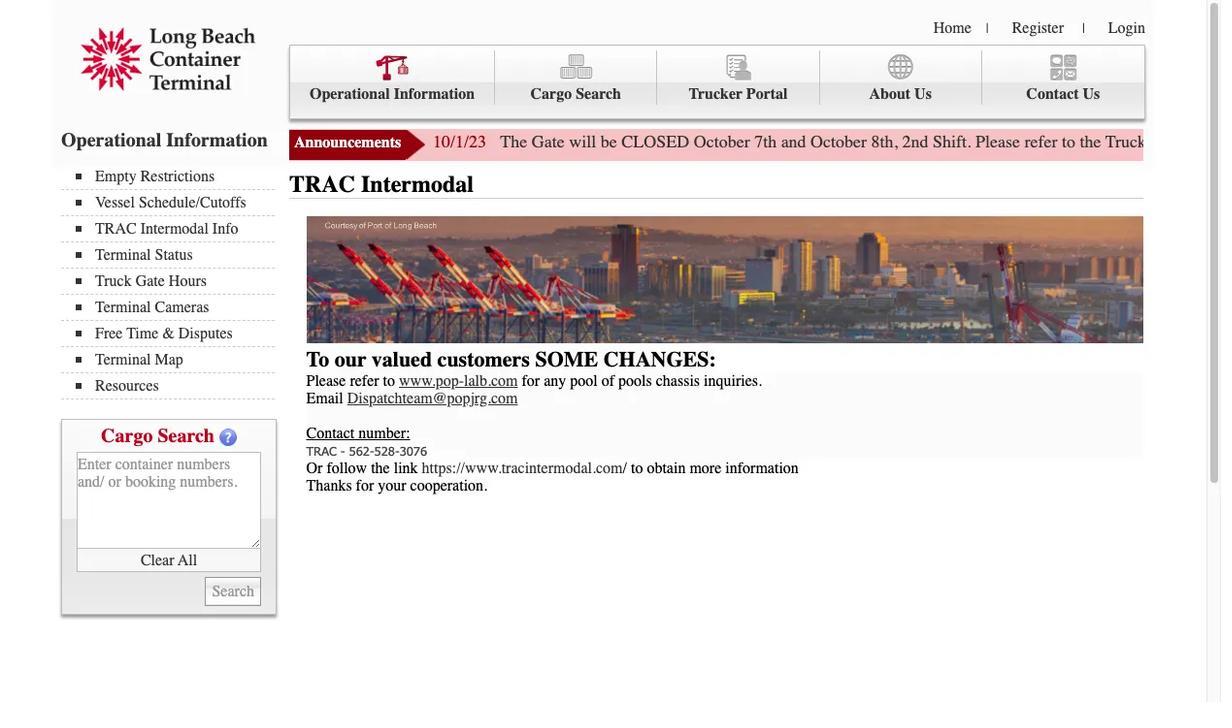 Task type: locate. For each thing, give the bounding box(es) containing it.
0 horizontal spatial cargo search
[[101, 425, 214, 448]]

pools
[[619, 373, 652, 390]]

please up the contact number:
[[306, 373, 346, 390]]

terminal map link
[[76, 351, 275, 369]]

refer right email
[[350, 373, 379, 390]]

cargo down resources
[[101, 425, 153, 448]]

gate right the
[[532, 131, 565, 152]]

1 vertical spatial terminal
[[95, 299, 151, 317]]

0 horizontal spatial us
[[915, 85, 932, 103]]

to inside trac - 562-528-3076​ or follow the link https://www.tracintermodal.com​ / to obtain more information thanks for your cooperation​.​
[[631, 460, 643, 478]]

2 horizontal spatial to
[[1062, 131, 1076, 152]]

1 vertical spatial operational information
[[61, 129, 268, 151]]

refer inside the ​​​​​​​​​​​​​​​​​​​to our valued customers  some changes: please refer to www.pop-lalb.com for any pool of pools chassis inquiries.
[[350, 373, 379, 390]]

1 vertical spatial truck
[[95, 273, 132, 290]]

for left your
[[356, 478, 374, 495]]

0 horizontal spatial operational information
[[61, 129, 268, 151]]

0 vertical spatial truck
[[1106, 131, 1147, 152]]

the inside trac - 562-528-3076​ or follow the link https://www.tracintermodal.com​ / to obtain more information thanks for your cooperation​.​
[[371, 460, 390, 478]]

1 horizontal spatial please
[[976, 131, 1021, 152]]

operational information up announcements
[[310, 85, 475, 103]]

our
[[335, 348, 366, 373]]

2 us from the left
[[1083, 85, 1100, 103]]

0 horizontal spatial cargo
[[101, 425, 153, 448]]

contact down register 'link'
[[1027, 85, 1079, 103]]

trac down vessel
[[95, 220, 137, 238]]

cargo
[[531, 85, 572, 103], [101, 425, 153, 448]]

|
[[986, 20, 989, 37], [1083, 20, 1085, 37]]

contact number:
[[306, 425, 410, 443]]

0 vertical spatial for
[[522, 373, 540, 390]]

0 vertical spatial cargo search
[[531, 85, 621, 103]]

to
[[1062, 131, 1076, 152], [383, 373, 395, 390], [631, 460, 643, 478]]

1 horizontal spatial for
[[522, 373, 540, 390]]

https://www.tracintermodal.com​
[[422, 460, 623, 478]]

0 vertical spatial refer
[[1025, 131, 1058, 152]]

email dispatchteam@popjrg.com
[[306, 390, 518, 408]]

8th,
[[871, 131, 898, 152]]

intermodal up status
[[140, 220, 209, 238]]

1 vertical spatial trac
[[95, 220, 137, 238]]

trac
[[289, 171, 355, 198], [95, 220, 137, 238], [306, 444, 337, 459]]

to left www.pop-
[[383, 373, 395, 390]]

0 horizontal spatial |
[[986, 20, 989, 37]]

menu bar
[[289, 45, 1146, 119], [61, 166, 284, 400]]

operational information up empty restrictions link
[[61, 129, 268, 151]]

us
[[915, 85, 932, 103], [1083, 85, 1100, 103]]

1 october from the left
[[694, 131, 750, 152]]

1 horizontal spatial intermodal
[[361, 171, 474, 198]]

the
[[1080, 131, 1102, 152], [371, 460, 390, 478]]

chassis
[[656, 373, 700, 390]]

clear
[[141, 552, 174, 569]]

for left "any"
[[522, 373, 540, 390]]

us for contact us
[[1083, 85, 1100, 103]]

1 horizontal spatial gate
[[532, 131, 565, 152]]

truck left hour on the top right of page
[[1106, 131, 1147, 152]]

0 vertical spatial please
[[976, 131, 1021, 152]]

search up be
[[576, 85, 621, 103]]

0 horizontal spatial menu bar
[[61, 166, 284, 400]]

announcements
[[294, 134, 401, 151]]

information
[[394, 85, 475, 103], [166, 129, 268, 151]]

0 horizontal spatial truck
[[95, 273, 132, 290]]

2 vertical spatial terminal
[[95, 351, 151, 369]]

0 horizontal spatial october
[[694, 131, 750, 152]]

october
[[694, 131, 750, 152], [811, 131, 867, 152]]

october left 7th
[[694, 131, 750, 152]]

about us link
[[820, 50, 982, 105]]

the down 528-
[[371, 460, 390, 478]]

contact up -
[[306, 425, 355, 443]]

1 vertical spatial contact
[[306, 425, 355, 443]]

1 horizontal spatial |
[[1083, 20, 1085, 37]]

1 horizontal spatial information
[[394, 85, 475, 103]]

follow
[[327, 460, 367, 478]]

3 terminal from the top
[[95, 351, 151, 369]]

0 horizontal spatial for
[[356, 478, 374, 495]]

7th
[[755, 131, 777, 152]]

1 vertical spatial refer
[[350, 373, 379, 390]]

1 | from the left
[[986, 20, 989, 37]]

/
[[623, 460, 627, 478]]

1 vertical spatial to
[[383, 373, 395, 390]]

intermodal
[[361, 171, 474, 198], [140, 220, 209, 238]]

| right home
[[986, 20, 989, 37]]

1 horizontal spatial truck
[[1106, 131, 1147, 152]]

trac inside trac - 562-528-3076​ or follow the link https://www.tracintermodal.com​ / to obtain more information thanks for your cooperation​.​
[[306, 444, 337, 459]]

0 vertical spatial terminal
[[95, 247, 151, 264]]

contact us link
[[982, 50, 1145, 105]]

schedule/cutoffs
[[139, 194, 246, 212]]

0 horizontal spatial gate
[[136, 273, 165, 290]]

1 terminal from the top
[[95, 247, 151, 264]]

operational up announcements
[[310, 85, 390, 103]]

gate
[[532, 131, 565, 152], [1151, 131, 1184, 152], [136, 273, 165, 290]]

terminal left status
[[95, 247, 151, 264]]

empty restrictions link
[[76, 168, 275, 185]]

trac intermodal
[[289, 171, 474, 198]]

free
[[95, 325, 123, 343]]

information up 10/1/23
[[394, 85, 475, 103]]

1 vertical spatial the
[[371, 460, 390, 478]]

gate left hour on the top right of page
[[1151, 131, 1184, 152]]

information
[[726, 460, 799, 478]]

gate down status
[[136, 273, 165, 290]]

2 october from the left
[[811, 131, 867, 152]]

0 vertical spatial to
[[1062, 131, 1076, 152]]

obtain
[[647, 460, 686, 478]]

0 vertical spatial the
[[1080, 131, 1102, 152]]

operational
[[310, 85, 390, 103], [61, 129, 162, 151]]

contact us
[[1027, 85, 1100, 103]]

search down resources link
[[158, 425, 214, 448]]

1 horizontal spatial menu bar
[[289, 45, 1146, 119]]

cameras
[[155, 299, 209, 317]]

operational information link
[[290, 50, 495, 105]]

0 vertical spatial operational information
[[310, 85, 475, 103]]

free time & disputes link
[[76, 325, 275, 343]]

resources
[[95, 378, 159, 395]]

please
[[976, 131, 1021, 152], [306, 373, 346, 390]]

10/1/23 the gate will be closed october 7th and october 8th, 2nd shift. please refer to the truck gate hour
[[433, 131, 1221, 152]]

info
[[212, 220, 238, 238]]

search
[[576, 85, 621, 103], [158, 425, 214, 448]]

| left login link on the top right of page
[[1083, 20, 1085, 37]]

refer
[[1025, 131, 1058, 152], [350, 373, 379, 390]]

1 vertical spatial cargo
[[101, 425, 153, 448]]

2 vertical spatial trac
[[306, 444, 337, 459]]

1 vertical spatial menu bar
[[61, 166, 284, 400]]

1 horizontal spatial us
[[1083, 85, 1100, 103]]

0 horizontal spatial contact
[[306, 425, 355, 443]]

terminal up free
[[95, 299, 151, 317]]

1 vertical spatial cargo search
[[101, 425, 214, 448]]

trac for trac - 562-528-3076​ or follow the link https://www.tracintermodal.com​ / to obtain more information thanks for your cooperation​.​
[[306, 444, 337, 459]]

1 vertical spatial for
[[356, 478, 374, 495]]

customers
[[438, 348, 530, 373]]

0 horizontal spatial intermodal
[[140, 220, 209, 238]]

1 horizontal spatial the
[[1080, 131, 1102, 152]]

www.pop-
[[399, 373, 464, 390]]

1 us from the left
[[915, 85, 932, 103]]

1 horizontal spatial to
[[631, 460, 643, 478]]

1 vertical spatial intermodal
[[140, 220, 209, 238]]

0 vertical spatial search
[[576, 85, 621, 103]]

trac down announcements
[[289, 171, 355, 198]]

1 horizontal spatial operational
[[310, 85, 390, 103]]

to down the "contact us"
[[1062, 131, 1076, 152]]

0 horizontal spatial please
[[306, 373, 346, 390]]

528-
[[374, 444, 400, 459]]

intermodal down 10/1/23
[[361, 171, 474, 198]]

operational up empty
[[61, 129, 162, 151]]

1 horizontal spatial cargo
[[531, 85, 572, 103]]

truck
[[1106, 131, 1147, 152], [95, 273, 132, 290]]

to inside the ​​​​​​​​​​​​​​​​​​​to our valued customers  some changes: please refer to www.pop-lalb.com for any pool of pools chassis inquiries.
[[383, 373, 395, 390]]

0 vertical spatial menu bar
[[289, 45, 1146, 119]]

0 vertical spatial trac
[[289, 171, 355, 198]]

to right /
[[631, 460, 643, 478]]

more
[[690, 460, 722, 478]]

terminal up resources
[[95, 351, 151, 369]]

0 horizontal spatial to
[[383, 373, 395, 390]]

terminal
[[95, 247, 151, 264], [95, 299, 151, 317], [95, 351, 151, 369]]

truck inside empty restrictions vessel schedule/cutoffs trac intermodal info terminal status truck gate hours terminal cameras free time & disputes terminal map resources
[[95, 273, 132, 290]]

cargo search down resources link
[[101, 425, 214, 448]]

2 vertical spatial to
[[631, 460, 643, 478]]

empty
[[95, 168, 137, 185]]

1 horizontal spatial contact
[[1027, 85, 1079, 103]]

0 horizontal spatial operational
[[61, 129, 162, 151]]

the down the "contact us"
[[1080, 131, 1102, 152]]

1 vertical spatial search
[[158, 425, 214, 448]]

None submit
[[205, 578, 261, 607]]

www.pop-lalb.com link
[[399, 373, 518, 390]]

for inside trac - 562-528-3076​ or follow the link https://www.tracintermodal.com​ / to obtain more information thanks for your cooperation​.​
[[356, 478, 374, 495]]

0 horizontal spatial search
[[158, 425, 214, 448]]

1 horizontal spatial operational information
[[310, 85, 475, 103]]

october right and at the right
[[811, 131, 867, 152]]

1 horizontal spatial search
[[576, 85, 621, 103]]

refer down the "contact us"
[[1025, 131, 1058, 152]]

operational information
[[310, 85, 475, 103], [61, 129, 268, 151]]

1 horizontal spatial october
[[811, 131, 867, 152]]

lalb.com
[[464, 373, 518, 390]]

vessel
[[95, 194, 135, 212]]

trucker portal
[[689, 85, 788, 103]]

please right shift.
[[976, 131, 1021, 152]]

cargo up will
[[531, 85, 572, 103]]

1 vertical spatial please
[[306, 373, 346, 390]]

1 horizontal spatial refer
[[1025, 131, 1058, 152]]

trac up the or
[[306, 444, 337, 459]]

menu bar containing empty restrictions
[[61, 166, 284, 400]]

login
[[1109, 19, 1146, 37]]

0 horizontal spatial information
[[166, 129, 268, 151]]

menu bar containing operational information
[[289, 45, 1146, 119]]

truck up free
[[95, 273, 132, 290]]

information up restrictions
[[166, 129, 268, 151]]

for
[[522, 373, 540, 390], [356, 478, 374, 495]]

0 horizontal spatial refer
[[350, 373, 379, 390]]

0 vertical spatial operational
[[310, 85, 390, 103]]

0 vertical spatial contact
[[1027, 85, 1079, 103]]

0 horizontal spatial the
[[371, 460, 390, 478]]

contact
[[1027, 85, 1079, 103], [306, 425, 355, 443]]

cargo search up will
[[531, 85, 621, 103]]



Task type: vqa. For each thing, say whether or not it's contained in the screenshot.
information technology link
no



Task type: describe. For each thing, give the bounding box(es) containing it.
gate inside empty restrictions vessel schedule/cutoffs trac intermodal info terminal status truck gate hours terminal cameras free time & disputes terminal map resources
[[136, 273, 165, 290]]

2nd
[[903, 131, 929, 152]]

-
[[341, 444, 345, 459]]

contact for contact us
[[1027, 85, 1079, 103]]

&
[[162, 325, 175, 343]]

status
[[155, 247, 193, 264]]

for inside the ​​​​​​​​​​​​​​​​​​​to our valued customers  some changes: please refer to www.pop-lalb.com for any pool of pools chassis inquiries.
[[522, 373, 540, 390]]

vessel schedule/cutoffs link
[[76, 194, 275, 212]]

3076​
[[400, 444, 427, 459]]

intermodal inside empty restrictions vessel schedule/cutoffs trac intermodal info terminal status truck gate hours terminal cameras free time & disputes terminal map resources
[[140, 220, 209, 238]]

trac - 562-528-3076​ or follow the link https://www.tracintermodal.com​ / to obtain more information thanks for your cooperation​.​
[[306, 444, 799, 495]]

and
[[781, 131, 806, 152]]

hour
[[1188, 131, 1221, 152]]

​​​​​​​​​​​​​​​​​​​to
[[306, 348, 329, 373]]

or
[[306, 460, 323, 478]]

0 vertical spatial cargo
[[531, 85, 572, 103]]

will
[[569, 131, 596, 152]]

number:
[[359, 425, 410, 443]]

1 vertical spatial operational
[[61, 129, 162, 151]]

about us
[[869, 85, 932, 103]]

shift.
[[933, 131, 972, 152]]

0 vertical spatial information
[[394, 85, 475, 103]]

your
[[378, 478, 406, 495]]

​​​​​​​​​​​​​​​​​​​to our valued customers  some changes: please refer to www.pop-lalb.com for any pool of pools chassis inquiries.
[[306, 348, 762, 390]]

valued
[[372, 348, 432, 373]]

truck gate hours link
[[76, 273, 275, 290]]

cooperation​.​
[[410, 478, 488, 495]]

register link
[[1012, 19, 1064, 37]]

trucker portal link
[[658, 50, 820, 105]]

register
[[1012, 19, 1064, 37]]

all
[[178, 552, 197, 569]]

dispatchteam@popjrg.com
[[347, 390, 518, 408]]

clear all
[[141, 552, 197, 569]]

about
[[869, 85, 911, 103]]

portal
[[746, 85, 788, 103]]

trac intermodal info link
[[76, 220, 275, 238]]

of
[[602, 373, 615, 390]]

hours
[[169, 273, 207, 290]]

link
[[394, 460, 418, 478]]

cargo search link
[[495, 50, 658, 105]]

email
[[306, 390, 343, 408]]

closed
[[622, 131, 690, 152]]

0 vertical spatial intermodal
[[361, 171, 474, 198]]

trac for trac intermodal
[[289, 171, 355, 198]]

resources link
[[76, 378, 275, 395]]

please inside the ​​​​​​​​​​​​​​​​​​​to our valued customers  some changes: please refer to www.pop-lalb.com for any pool of pools chassis inquiries.
[[306, 373, 346, 390]]

home link
[[934, 19, 972, 37]]

trac inside empty restrictions vessel schedule/cutoffs trac intermodal info terminal status truck gate hours terminal cameras free time & disputes terminal map resources
[[95, 220, 137, 238]]

terminal status link
[[76, 247, 275, 264]]

pool
[[570, 373, 598, 390]]

inquiries.
[[704, 373, 762, 390]]

us for about us
[[915, 85, 932, 103]]

be
[[601, 131, 617, 152]]

https://www.tracintermodal.com​ link
[[422, 460, 623, 478]]

562-
[[349, 444, 374, 459]]

terminal cameras link
[[76, 299, 275, 317]]

disputes
[[178, 325, 233, 343]]

1 vertical spatial information
[[166, 129, 268, 151]]

2 horizontal spatial gate
[[1151, 131, 1184, 152]]

clear all button
[[77, 550, 261, 573]]

Enter container numbers and/ or booking numbers.  text field
[[77, 452, 261, 550]]

any
[[544, 373, 566, 390]]

the
[[500, 131, 527, 152]]

trucker
[[689, 85, 743, 103]]

2 terminal from the top
[[95, 299, 151, 317]]

home
[[934, 19, 972, 37]]

1 horizontal spatial cargo search
[[531, 85, 621, 103]]

restrictions
[[140, 168, 215, 185]]

some
[[535, 348, 598, 373]]

10/1/23
[[433, 131, 486, 152]]

empty restrictions vessel schedule/cutoffs trac intermodal info terminal status truck gate hours terminal cameras free time & disputes terminal map resources
[[95, 168, 246, 395]]

changes:
[[604, 348, 716, 373]]

login link
[[1109, 19, 1146, 37]]

dispatchteam@popjrg.com link
[[347, 390, 518, 408]]

contact for contact number:
[[306, 425, 355, 443]]

thanks
[[306, 478, 352, 495]]

2 | from the left
[[1083, 20, 1085, 37]]

map
[[155, 351, 183, 369]]

time
[[126, 325, 159, 343]]



